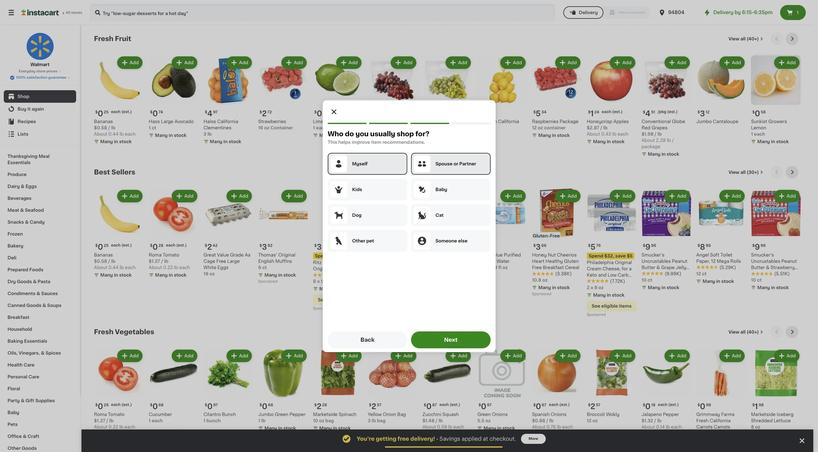 Task type: locate. For each thing, give the bounding box(es) containing it.
68 up cucumber
[[159, 404, 164, 408]]

1 96 from the left
[[652, 244, 657, 248]]

smucker's for smucker's uncrustables peanut butter & grape jelly sandwich
[[642, 253, 665, 257]]

about inside conventional globe red grapes $1.98 / lb about 2.28 lb / package
[[642, 138, 656, 143]]

personal care link
[[4, 371, 76, 383]]

select-
[[385, 253, 401, 257]]

muffins
[[276, 259, 292, 264]]

sandwich down grape
[[642, 272, 664, 276]]

8 left 86
[[701, 244, 706, 251]]

uncrustables
[[642, 259, 672, 264], [752, 259, 781, 264]]

0 horizontal spatial 18
[[204, 272, 209, 276]]

grapes up for? at right top
[[423, 126, 439, 130]]

store
[[36, 70, 46, 73]]

1 horizontal spatial $ 9 96
[[753, 244, 767, 251]]

12
[[706, 110, 710, 114], [533, 126, 537, 130], [712, 259, 716, 264], [697, 272, 702, 276], [587, 419, 592, 424]]

view for 0
[[729, 37, 740, 41]]

seedless inside green seedless grapes bag $1.98 / lb about 2.43 lb / package
[[438, 119, 458, 124]]

1 25 from the top
[[104, 110, 109, 114]]

essentials down thanksgiving
[[8, 161, 31, 165]]

roma tomato $1.27 / lb about 0.22 lb each
[[149, 253, 190, 270], [94, 413, 135, 430]]

0.44 for 2
[[109, 266, 119, 270]]

1 $5 from the left
[[628, 254, 633, 258]]

2 25 from the top
[[104, 244, 109, 248]]

breakfast down healthy
[[543, 266, 564, 270]]

$ 0 68 up jumbo green pepper 1 lb
[[260, 403, 273, 411]]

2 red from the left
[[642, 126, 651, 130]]

72 up the "beef"
[[432, 244, 437, 248]]

0 vertical spatial $0.25 each (estimated) element
[[94, 108, 144, 118]]

1 vertical spatial view all (40+) button
[[727, 326, 767, 339]]

0 horizontal spatial $5
[[353, 254, 359, 258]]

original up the for
[[615, 260, 633, 265]]

1 view all (40+) from the top
[[729, 37, 760, 41]]

green for green seedless grapes bag $1.98 / lb about 2.43 lb / package
[[423, 119, 437, 124]]

recipes link
[[4, 115, 76, 128]]

$0.25 each (estimated) element for 2
[[94, 241, 144, 252]]

(3.38k)
[[556, 272, 572, 276]]

save right $32,
[[616, 254, 626, 258]]

$0.25 each (estimated) element
[[94, 108, 144, 118], [94, 241, 144, 252]]

carrots down farms in the bottom of the page
[[715, 425, 731, 430]]

marketside down $ 2 28 on the bottom left of the page
[[313, 413, 338, 417]]

personal care
[[8, 375, 39, 380]]

free up "nut"
[[551, 234, 561, 238]]

great
[[204, 253, 216, 257], [478, 253, 490, 257]]

delivery inside delivery button
[[580, 10, 598, 15]]

1 horizontal spatial eggs
[[218, 266, 229, 270]]

$0.28 each (estimated) element
[[149, 241, 199, 252], [94, 401, 144, 412]]

stock
[[174, 133, 187, 138], [338, 133, 351, 138], [558, 133, 570, 138], [119, 139, 132, 144], [229, 139, 241, 144], [613, 139, 625, 144], [777, 140, 790, 144], [393, 146, 406, 150], [448, 152, 461, 156], [667, 152, 680, 156], [119, 273, 132, 277], [174, 273, 187, 277], [284, 273, 296, 277], [722, 279, 735, 284], [667, 286, 680, 290], [558, 286, 570, 290], [777, 286, 790, 290], [338, 287, 351, 291], [613, 293, 625, 297], [284, 427, 296, 431], [503, 427, 516, 431], [338, 427, 351, 431], [448, 433, 461, 437], [558, 433, 570, 437]]

$ 0 28 for the top $0.28 each (estimated) element
[[150, 244, 164, 251]]

1 9 from the left
[[646, 244, 651, 251]]

spend up the ritz
[[315, 254, 330, 258]]

spend $20, save $5
[[315, 254, 359, 258]]

oz inside great value grade aa cage free large white eggs 18 oz
[[210, 272, 215, 276]]

0.44 down $ 0 25 each (est.)
[[109, 132, 119, 136]]

87
[[433, 404, 437, 408]]

97 up cilantro
[[213, 404, 218, 408]]

$1.27
[[149, 259, 160, 264], [94, 419, 105, 424]]

bag down yellow
[[377, 419, 386, 424]]

tomato
[[163, 253, 179, 257], [108, 413, 125, 417]]

breakfast inside 'honey nut cheerios heart healthy gluten free breakfast cereal'
[[543, 266, 564, 270]]

0 vertical spatial bananas
[[94, 119, 113, 124]]

& inside smucker's uncrustables peanut butter & strawberry jam sandwich
[[767, 266, 770, 270]]

0.44 for 4
[[109, 132, 119, 136]]

0 vertical spatial bananas $0.58 / lb about 0.44 lb each
[[94, 119, 136, 136]]

0 horizontal spatial x
[[317, 279, 320, 284]]

uncrustables up jam
[[752, 259, 781, 264]]

0 horizontal spatial butter
[[642, 266, 656, 270]]

$ 2 57 for yellow
[[369, 403, 382, 411]]

1 vertical spatial x
[[317, 279, 320, 284]]

$ 0 18
[[643, 403, 656, 411]]

1 peanut from the left
[[673, 259, 688, 264]]

smucker's uncrustables peanut butter & grape jelly sandwich
[[642, 253, 688, 276]]

1 vertical spatial 0.44
[[109, 266, 119, 270]]

$0.87 each (estimated) element
[[423, 401, 473, 412]]

else
[[458, 239, 468, 243]]

1 horizontal spatial package
[[423, 145, 442, 149]]

10 ct
[[642, 278, 653, 282], [752, 278, 763, 282]]

add your shopping preferences element
[[323, 100, 496, 352]]

1 vertical spatial bananas $0.58 / lb about 0.44 lb each
[[94, 253, 136, 270]]

seedless up the shop
[[396, 119, 416, 124]]

18 down the white
[[204, 272, 209, 276]]

$1.98 for grapes
[[423, 132, 435, 136]]

beef chuck, ground, 80%/20%
[[423, 253, 469, 264]]

x left the 1.48
[[317, 279, 320, 284]]

california up clementines
[[217, 119, 238, 124]]

main content
[[82, 25, 814, 453]]

0 vertical spatial original
[[279, 253, 296, 257]]

bananas for 2
[[94, 253, 113, 257]]

8
[[701, 244, 706, 251], [313, 279, 316, 284], [595, 286, 598, 290], [752, 425, 755, 430]]

1 horizontal spatial free
[[533, 266, 542, 270]]

0 horizontal spatial $ 0 28
[[95, 403, 109, 411]]

bag right the 'onion'
[[398, 413, 406, 417]]

1 butter from the left
[[642, 266, 656, 270]]

bag inside green seedless grapes bag $1.98 / lb about 2.43 lb / package
[[440, 126, 449, 130]]

1 (40+) from the top
[[747, 37, 760, 41]]

2 $ 2 57 from the left
[[589, 403, 601, 411]]

essentials inside thanksgiving meal essentials
[[8, 161, 31, 165]]

1 horizontal spatial 57
[[597, 404, 601, 408]]

1 vertical spatial eggs
[[218, 266, 229, 270]]

goods inside other goods link
[[22, 447, 37, 451]]

package inside conventional globe red grapes $1.98 / lb about 2.28 lb / package
[[642, 145, 661, 149]]

2 10 ct from the left
[[752, 278, 763, 282]]

68 for honey nut cheerios heart healthy gluten free breakfast cereal
[[542, 244, 547, 248]]

view all (30+)
[[729, 170, 760, 175]]

1 57 from the left
[[377, 404, 382, 408]]

3 grapes from the left
[[652, 126, 668, 130]]

8 down shredded
[[752, 425, 755, 430]]

great up drinking
[[478, 253, 490, 257]]

canned goods & soups
[[8, 304, 61, 308]]

view inside view all (30+) popup button
[[729, 170, 740, 175]]

0 vertical spatial $0.28 each (estimated) element
[[149, 241, 199, 252]]

peanut inside smucker's uncrustables peanut butter & grape jelly sandwich
[[673, 259, 688, 264]]

0.22 for left $0.28 each (estimated) element
[[109, 425, 118, 430]]

9 up smucker's uncrustables peanut butter & grape jelly sandwich
[[646, 244, 651, 251]]

$ inside $ 0 25 each (est.)
[[95, 110, 98, 114]]

oils, vinegars, & spices
[[8, 351, 61, 356]]

free inside great value grade aa cage free large white eggs 18 oz
[[217, 259, 226, 264]]

ct down paper,
[[703, 272, 707, 276]]

0 horizontal spatial 10
[[313, 419, 318, 424]]

eligible down 2 x 8 oz
[[602, 304, 619, 308]]

$ 2 57 up yellow
[[369, 403, 382, 411]]

0 horizontal spatial see
[[318, 298, 327, 302]]

bag inside grimmway farms fresh california carrots carrots 1 lb bag
[[705, 432, 714, 436]]

2 0.44 from the top
[[109, 266, 119, 270]]

peanut up jelly on the bottom of page
[[673, 259, 688, 264]]

0.43
[[602, 132, 612, 136]]

$ inside $ 4 51
[[643, 110, 646, 114]]

1 0.44 from the top
[[109, 132, 119, 136]]

all for 1
[[741, 330, 746, 335]]

1 grapes from the left
[[378, 126, 394, 130]]

1 all from the top
[[741, 37, 746, 41]]

4 left 51
[[646, 110, 651, 117]]

(est.) inside the $0.87 each (estimated) element
[[450, 403, 461, 407]]

package down the shop
[[399, 138, 418, 143]]

baby link
[[4, 407, 76, 419]]

1 smucker's from the left
[[642, 253, 665, 257]]

2 bananas from the top
[[94, 253, 113, 257]]

onions inside spanish onions $0.88 / lb about 0.76 lb each
[[551, 413, 567, 417]]

2 onions from the left
[[551, 413, 567, 417]]

(est.) for $4.51 per package (estimated) element
[[668, 110, 678, 114]]

service type group
[[564, 6, 651, 19]]

1 horizontal spatial $5
[[628, 254, 633, 258]]

2 smucker's from the left
[[752, 253, 775, 257]]

3 down yellow
[[368, 419, 371, 424]]

x down lifestyle
[[591, 286, 594, 290]]

large down grade
[[227, 259, 240, 264]]

1 bananas $0.58 / lb about 0.44 lb each from the top
[[94, 119, 136, 136]]

satisfaction
[[26, 76, 47, 79]]

$ inside $ 5 76
[[589, 244, 591, 248]]

all for 0
[[741, 37, 746, 41]]

2 item carousel region from the top
[[94, 166, 802, 321]]

18 inside great value grade aa cage free large white eggs 18 oz
[[204, 272, 209, 276]]

pet
[[367, 239, 374, 243]]

9
[[646, 244, 651, 251], [756, 244, 761, 251]]

1 10 ct from the left
[[642, 278, 653, 282]]

1 onions from the left
[[492, 413, 508, 417]]

other left pet
[[352, 239, 366, 243]]

sponsored badge image down "8 x 1.48 oz"
[[313, 307, 332, 311]]

$0.18 each (estimated) element
[[642, 401, 692, 412]]

2 $5 from the left
[[353, 254, 359, 258]]

bag down $ 2 28 on the bottom left of the page
[[326, 419, 334, 424]]

0 horizontal spatial $ 0 68
[[150, 403, 164, 411]]

view all (40+) button for 0
[[727, 33, 767, 45]]

0 horizontal spatial large
[[161, 119, 174, 124]]

1 horizontal spatial seedless
[[438, 119, 458, 124]]

oz down the raspberries
[[538, 126, 544, 130]]

96 up smucker's uncrustables peanut butter & strawberry jam sandwich
[[761, 244, 767, 248]]

each (est.)
[[111, 244, 132, 247], [166, 244, 187, 247], [111, 403, 132, 407], [440, 403, 461, 407], [659, 403, 679, 407], [550, 403, 570, 407]]

1 horizontal spatial onions
[[551, 413, 567, 417]]

8 down lifestyle
[[595, 286, 598, 290]]

2 grapes from the left
[[423, 126, 439, 130]]

2 marketside from the left
[[752, 413, 776, 417]]

marketside inside marketside spinach 10 oz bag
[[313, 413, 338, 417]]

soups
[[47, 304, 61, 308]]

sponsored badge image
[[259, 280, 278, 284], [533, 293, 552, 296], [313, 307, 332, 311], [587, 313, 606, 317]]

tomato for left $0.28 each (estimated) element
[[108, 413, 125, 417]]

package for green seedless grapes bag $1.98 / lb about 2.43 lb / package
[[423, 145, 442, 149]]

1 bananas from the top
[[94, 119, 113, 124]]

smucker's up jam
[[752, 253, 775, 257]]

1 horizontal spatial carrots
[[715, 425, 731, 430]]

essentials
[[8, 161, 31, 165], [24, 339, 47, 344]]

lb
[[111, 126, 115, 130], [604, 126, 608, 130], [120, 132, 124, 136], [208, 132, 212, 136], [384, 132, 388, 136], [439, 132, 443, 136], [613, 132, 617, 136], [658, 132, 662, 136], [391, 138, 395, 143], [448, 138, 452, 143], [668, 138, 672, 143], [111, 259, 115, 264], [164, 259, 169, 264], [120, 266, 124, 270], [174, 266, 178, 270], [109, 419, 114, 424], [261, 419, 266, 424], [372, 419, 376, 424], [439, 419, 443, 424], [658, 419, 662, 424], [550, 419, 554, 424], [119, 425, 123, 430], [449, 425, 453, 430], [667, 425, 671, 430], [558, 425, 562, 430], [700, 432, 704, 436]]

1 horizontal spatial 98
[[759, 404, 765, 408]]

2 bananas $0.58 / lb about 0.44 lb each from the top
[[94, 253, 136, 270]]

2 all from the top
[[741, 170, 746, 175]]

usually
[[370, 131, 395, 137]]

$ 0 97
[[205, 403, 218, 411], [479, 403, 492, 411]]

great for great value grade aa cage free large white eggs 18 oz
[[204, 253, 216, 257]]

jumbo inside jumbo green pepper 1 lb
[[259, 413, 274, 417]]

$ 0 87
[[424, 403, 437, 411]]

1 horizontal spatial original
[[313, 267, 330, 271]]

1 horizontal spatial baby
[[436, 187, 448, 192]]

0 vertical spatial roma tomato $1.27 / lb about 0.22 lb each
[[149, 253, 190, 270]]

smucker's
[[642, 253, 665, 257], [752, 253, 775, 257]]

original inside philadelphia original cream cheese, for a keto and low carb lifestyle
[[615, 260, 633, 265]]

1 vertical spatial care
[[28, 375, 39, 380]]

large down '74' on the top left of the page
[[161, 119, 174, 124]]

original inside thomas' original english muffins 6 ct
[[279, 253, 296, 257]]

(40+) for 1
[[747, 330, 760, 335]]

peanut
[[673, 259, 688, 264], [782, 259, 798, 264]]

0 horizontal spatial seedless
[[396, 119, 416, 124]]

view all (40+) for 0
[[729, 37, 760, 41]]

1 horizontal spatial california
[[499, 119, 520, 124]]

marketside for 2
[[313, 413, 338, 417]]

12 inside broccoli wokly 12 oz
[[587, 419, 592, 424]]

care for health care
[[24, 363, 34, 368]]

3 left the 92 on the left of page
[[262, 244, 267, 251]]

bananas $0.58 / lb about 0.44 lb each for 2
[[94, 253, 136, 270]]

oz inside great value purified drinking water 40 x 16.9 fl oz
[[503, 266, 508, 270]]

0 horizontal spatial grapes
[[378, 126, 394, 130]]

$0.25 each (estimated) element for 4
[[94, 108, 144, 118]]

sellers
[[112, 169, 135, 176]]

delivery for delivery
[[580, 10, 598, 15]]

1 vertical spatial other
[[8, 447, 21, 451]]

12 inside raspberries package 12 oz container
[[533, 126, 537, 130]]

6
[[259, 266, 262, 270]]

cantaloupe
[[714, 119, 739, 124]]

0 horizontal spatial $ 9 96
[[643, 244, 657, 251]]

(est.) inside the $0.18 each (estimated) element
[[669, 403, 679, 407]]

partner
[[460, 162, 477, 166]]

sandwich inside smucker's uncrustables peanut butter & grape jelly sandwich
[[642, 272, 664, 276]]

98 inside $ 1 98
[[759, 404, 765, 408]]

1 $ 2 57 from the left
[[369, 403, 382, 411]]

care down vinegars,
[[24, 363, 34, 368]]

2 4 from the left
[[646, 110, 651, 117]]

2 sandwich from the left
[[763, 272, 784, 276]]

x inside great value purified drinking water 40 x 16.9 fl oz
[[485, 266, 488, 270]]

oz right 5.5
[[486, 419, 491, 424]]

sandwich for strawberry
[[763, 272, 784, 276]]

2 value from the left
[[491, 253, 503, 257]]

0 horizontal spatial 5
[[427, 244, 432, 251]]

68
[[542, 244, 547, 248], [159, 404, 164, 408], [268, 404, 273, 408]]

dairy
[[8, 184, 20, 189]]

product group containing 8
[[697, 189, 747, 286]]

grapes down harvest
[[378, 126, 394, 130]]

0 horizontal spatial carrots
[[697, 425, 713, 430]]

72 inside the $ 5 72
[[432, 244, 437, 248]]

28
[[159, 244, 164, 248], [104, 404, 109, 408], [322, 404, 327, 408]]

1 carrots from the left
[[697, 425, 713, 430]]

goods down condiments & sauces
[[26, 304, 41, 308]]

1 vertical spatial see
[[592, 304, 601, 308]]

0 horizontal spatial uncrustables
[[642, 259, 672, 264]]

bananas for 4
[[94, 119, 113, 124]]

conventional
[[642, 119, 671, 124]]

grapes down conventional
[[652, 126, 668, 130]]

each inside sunkist growers lemon 1 each
[[755, 132, 766, 136]]

1 vertical spatial see eligible items
[[592, 304, 632, 308]]

lime
[[313, 119, 324, 124]]

california for premium california lemons
[[499, 119, 520, 124]]

2 $ 0 68 from the left
[[260, 403, 273, 411]]

1 horizontal spatial $0.28 each (estimated) element
[[149, 241, 199, 252]]

3 for $ 3 92
[[262, 244, 267, 251]]

onions up checkout.
[[492, 413, 508, 417]]

1 inside button
[[798, 10, 800, 15]]

18 up 'jalapeno' on the bottom right
[[652, 404, 656, 408]]

12 for package
[[533, 126, 537, 130]]

other down the office
[[8, 447, 21, 451]]

2 horizontal spatial bag
[[705, 432, 714, 436]]

$ inside $ 0 74
[[150, 110, 153, 114]]

0 vertical spatial eggs
[[26, 184, 37, 189]]

spend for 5
[[589, 254, 604, 258]]

original inside ritz fresh stacks original crackers
[[313, 267, 330, 271]]

instacart logo image
[[21, 9, 59, 16]]

$ 1 98
[[753, 403, 765, 411]]

oz inside broccoli wokly 12 oz
[[593, 419, 598, 424]]

2 view all (40+) button from the top
[[727, 326, 767, 339]]

2 horizontal spatial 10
[[752, 278, 757, 282]]

green for green onions 5.5 oz
[[478, 413, 491, 417]]

(est.) for the $0.25 each (estimated) element related to 2
[[122, 244, 132, 247]]

package inside green seedless grapes bag $1.98 / lb about 2.43 lb / package
[[423, 145, 442, 149]]

see down "8 x 1.48 oz"
[[318, 298, 327, 302]]

uncrustables inside smucker's uncrustables peanut butter & strawberry jam sandwich
[[752, 259, 781, 264]]

oz inside marketside iceberg shredded lettuce 8 oz
[[756, 425, 761, 430]]

ct right 6
[[263, 266, 267, 270]]

3 up honey
[[536, 244, 541, 251]]

0 vertical spatial x
[[485, 266, 488, 270]]

$ inside the $ 5 72
[[424, 244, 427, 248]]

harvest
[[378, 119, 395, 124]]

item
[[371, 140, 382, 144]]

1 vertical spatial goods
[[26, 304, 41, 308]]

1 vertical spatial tomato
[[108, 413, 125, 417]]

1 horizontal spatial 42
[[325, 119, 331, 124]]

ct inside thomas' original english muffins 6 ct
[[263, 266, 267, 270]]

98 up shredded
[[759, 404, 765, 408]]

a-
[[401, 253, 406, 257]]

2 save from the left
[[342, 254, 352, 258]]

$ 0 97 for cilantro bunch
[[205, 403, 218, 411]]

breakfast up household
[[8, 316, 29, 320]]

1 $0.25 each (estimated) element from the top
[[94, 108, 144, 118]]

1 great from the left
[[204, 253, 216, 257]]

(est.) for the $0.18 each (estimated) element
[[669, 403, 679, 407]]

1 $ 9 96 from the left
[[643, 244, 657, 251]]

1 horizontal spatial smucker's
[[752, 253, 775, 257]]

butter up jam
[[752, 266, 766, 270]]

checkout.
[[490, 437, 517, 442]]

each (est.) for the top $0.28 each (estimated) element
[[166, 244, 187, 247]]

see eligible items for 3
[[318, 298, 358, 302]]

1 horizontal spatial see
[[592, 304, 601, 308]]

1 $1.98 from the left
[[423, 132, 435, 136]]

0 horizontal spatial 10 ct
[[642, 278, 653, 282]]

0 horizontal spatial 96
[[652, 244, 657, 248]]

eligible
[[328, 298, 344, 302], [602, 304, 619, 308]]

great inside great value grade aa cage free large white eggs 18 oz
[[204, 253, 216, 257]]

for
[[622, 267, 629, 271]]

toilet
[[721, 253, 733, 257]]

office & craft
[[8, 435, 39, 439]]

1 horizontal spatial 72
[[432, 244, 437, 248]]

$ inside $ 3 12
[[698, 110, 701, 114]]

other for other goods
[[8, 447, 21, 451]]

1 horizontal spatial $ 0 97
[[479, 403, 492, 411]]

2 horizontal spatial x
[[591, 286, 594, 290]]

2 96 from the left
[[761, 244, 767, 248]]

1 uncrustables from the left
[[642, 259, 672, 264]]

1 horizontal spatial save
[[616, 254, 626, 258]]

$ inside $ 5 34
[[534, 110, 536, 114]]

$ 0 28 for left $0.28 each (estimated) element
[[95, 403, 109, 411]]

butter for smucker's uncrustables peanut butter & strawberry jam sandwich
[[752, 266, 766, 270]]

1 vertical spatial free
[[217, 259, 226, 264]]

2 $ 0 97 from the left
[[479, 403, 492, 411]]

0 vertical spatial large
[[161, 119, 174, 124]]

0 horizontal spatial eggs
[[26, 184, 37, 189]]

green inside jumbo green pepper 1 lb
[[275, 413, 289, 417]]

1 seedless from the left
[[396, 119, 416, 124]]

& left craft
[[23, 435, 27, 439]]

0.22 for the top $0.28 each (estimated) element
[[163, 266, 173, 270]]

great inside great value purified drinking water 40 x 16.9 fl oz
[[478, 253, 490, 257]]

0 vertical spatial see eligible items
[[318, 298, 358, 302]]

oz right fl
[[503, 266, 508, 270]]

1 red from the left
[[368, 126, 377, 130]]

2 uncrustables from the left
[[752, 259, 781, 264]]

item carousel region
[[94, 33, 802, 161], [94, 166, 802, 321], [94, 326, 802, 448]]

2 (40+) from the top
[[747, 330, 760, 335]]

0 vertical spatial free
[[551, 234, 561, 238]]

eligible for 3
[[328, 298, 344, 302]]

1 spend from the left
[[589, 254, 604, 258]]

0 horizontal spatial other
[[8, 447, 21, 451]]

bakery link
[[4, 240, 76, 252]]

1 vertical spatial large
[[227, 259, 240, 264]]

each (est.) for left $0.28 each (estimated) element
[[111, 403, 132, 407]]

each (est.) inside the $0.87 each (estimated) element
[[440, 403, 461, 407]]

oz down the white
[[210, 272, 215, 276]]

1.48
[[321, 279, 330, 284]]

$5 down other pet
[[353, 254, 359, 258]]

x right 40
[[485, 266, 488, 270]]

by
[[735, 10, 742, 15]]

2 seedless from the left
[[438, 119, 458, 124]]

everyday store prices link
[[19, 69, 61, 74]]

marketside inside marketside iceberg shredded lettuce 8 oz
[[752, 413, 776, 417]]

each inside $ 0 25 each (est.)
[[111, 110, 121, 114]]

1 horizontal spatial items
[[620, 304, 632, 308]]

1 vertical spatial roma tomato $1.27 / lb about 0.22 lb each
[[94, 413, 135, 430]]

$ inside $ 0 67
[[534, 404, 536, 408]]

1 horizontal spatial sandwich
[[763, 272, 784, 276]]

1 horizontal spatial bag
[[440, 126, 449, 130]]

see for 5
[[592, 304, 601, 308]]

again
[[32, 107, 44, 111]]

main content containing 0
[[82, 25, 814, 453]]

2 57 from the left
[[597, 404, 601, 408]]

ct for angel soft toilet paper, 12 mega rolls
[[703, 272, 707, 276]]

3 all from the top
[[741, 330, 746, 335]]

1 sandwich from the left
[[642, 272, 664, 276]]

package down 2.43
[[423, 145, 442, 149]]

2 great from the left
[[478, 253, 490, 257]]

12 for 3
[[706, 110, 710, 114]]

walmart logo image
[[26, 33, 54, 60]]

$5 for 5
[[628, 254, 633, 258]]

2 view all (40+) from the top
[[729, 330, 760, 335]]

(est.) for the $0.87 each (estimated) element
[[450, 403, 461, 407]]

2 view from the top
[[729, 170, 740, 175]]

(est.) for the top $0.28 each (estimated) element
[[176, 244, 187, 247]]

0 horizontal spatial package
[[399, 138, 418, 143]]

12 down broccoli
[[587, 419, 592, 424]]

2 $0.25 each (estimated) element from the top
[[94, 241, 144, 252]]

thanksgiving meal essentials link
[[4, 151, 76, 169]]

25 inside $ 0 25
[[104, 244, 109, 248]]

delivery by 6:15-6:35pm link
[[704, 9, 773, 16]]

1 view all (40+) button from the top
[[727, 33, 767, 45]]

honey
[[533, 253, 547, 257]]

see eligible items button down the 1.48
[[313, 295, 363, 305]]

smucker's up grape
[[642, 253, 665, 257]]

1 vertical spatial 42
[[213, 244, 218, 248]]

2 $ 9 96 from the left
[[753, 244, 767, 251]]

1 inside grimmway farms fresh california carrots carrots 1 lb bag
[[697, 432, 699, 436]]

view
[[729, 37, 740, 41], [729, 170, 740, 175], [729, 330, 740, 335]]

24
[[595, 110, 600, 114]]

1 horizontal spatial peanut
[[782, 259, 798, 264]]

1 horizontal spatial red
[[642, 126, 651, 130]]

2 horizontal spatial 5
[[591, 244, 596, 251]]

0 horizontal spatial bag
[[326, 419, 334, 424]]

$ 0 97 up cilantro
[[205, 403, 218, 411]]

bunch
[[222, 413, 236, 417]]

/ inside honeycrisp apples $2.87 / lb about 0.43 lb each
[[601, 126, 603, 130]]

meal
[[39, 154, 50, 159]]

0 horizontal spatial baby
[[8, 411, 19, 415]]

a
[[630, 267, 632, 271]]

1 value from the left
[[217, 253, 229, 257]]

1 inside sunkist growers lemon 1 each
[[752, 132, 754, 136]]

you're
[[357, 437, 375, 442]]

0 horizontal spatial green
[[275, 413, 289, 417]]

butter inside smucker's uncrustables peanut butter & grape jelly sandwich
[[642, 266, 656, 270]]

prepared foods link
[[4, 264, 76, 276]]

& left grape
[[657, 266, 661, 270]]

care
[[24, 363, 34, 368], [28, 375, 39, 380]]

$ inside $ 0 98
[[698, 404, 701, 408]]

1 $ 0 97 from the left
[[205, 403, 218, 411]]

meat & seafood link
[[4, 204, 76, 216]]

original up muffins
[[279, 253, 296, 257]]

0 vertical spatial 0.22
[[163, 266, 173, 270]]

carrots down the grimmway
[[697, 425, 713, 430]]

view for 9
[[729, 170, 740, 175]]

$3.92 element
[[478, 108, 528, 118]]

butter inside smucker's uncrustables peanut butter & strawberry jam sandwich
[[752, 266, 766, 270]]

package down 2.28
[[642, 145, 661, 149]]

100% satisfaction guarantee button
[[10, 74, 70, 80]]

2 pepper from the left
[[664, 413, 680, 417]]

spend $32, save $5
[[589, 254, 633, 258]]

lb inside yellow onion bag 3 lb bag
[[372, 419, 376, 424]]

1 98 from the left
[[707, 404, 712, 408]]

value left grade
[[217, 253, 229, 257]]

each inside honeycrisp apples $2.87 / lb about 0.43 lb each
[[618, 132, 629, 136]]

0 horizontal spatial $1.98
[[423, 132, 435, 136]]

bananas down $ 0 25
[[94, 253, 113, 257]]

12 inside $ 3 12
[[706, 110, 710, 114]]

1 save from the left
[[616, 254, 626, 258]]

2 9 from the left
[[756, 244, 761, 251]]

product group
[[94, 55, 144, 146], [149, 55, 199, 140], [204, 55, 254, 146], [259, 55, 308, 131], [313, 55, 363, 140], [368, 55, 418, 152], [423, 55, 473, 159], [478, 55, 528, 137], [533, 55, 582, 140], [587, 55, 637, 146], [642, 55, 692, 159], [697, 55, 747, 125], [752, 55, 802, 146], [94, 189, 144, 280], [149, 189, 199, 280], [204, 189, 254, 277], [259, 189, 308, 285], [313, 189, 363, 312], [368, 189, 418, 286], [423, 189, 473, 280], [478, 189, 528, 271], [533, 189, 582, 298], [587, 189, 637, 319], [642, 189, 692, 292], [697, 189, 747, 286], [752, 189, 802, 292], [94, 349, 144, 440], [149, 349, 199, 424], [204, 349, 254, 424], [259, 349, 308, 433], [313, 349, 363, 433], [368, 349, 418, 424], [423, 349, 473, 440], [478, 349, 528, 433], [533, 349, 582, 440], [587, 349, 637, 424], [642, 349, 692, 440], [697, 349, 747, 446], [752, 349, 802, 440]]

halos
[[204, 119, 216, 124]]

10 down $ 2 28 on the bottom left of the page
[[313, 419, 318, 424]]

4 up halos
[[207, 110, 213, 117]]

0 vertical spatial see
[[318, 298, 327, 302]]

1 $0.58 from the top
[[94, 126, 107, 130]]

2 vertical spatial x
[[591, 286, 594, 290]]

in inside "product" group
[[717, 279, 721, 284]]

1 horizontal spatial 5
[[536, 110, 541, 117]]

(40+) for 0
[[747, 37, 760, 41]]

$0.58 down $ 0 25 each (est.)
[[94, 126, 107, 130]]

1 marketside from the left
[[313, 413, 338, 417]]

california down farms in the bottom of the page
[[710, 419, 731, 424]]

$0.58 down $ 0 25
[[94, 259, 107, 264]]

grapes inside conventional globe red grapes $1.98 / lb about 2.28 lb / package
[[652, 126, 668, 130]]

$1.98 inside green seedless grapes bag $1.98 / lb about 2.43 lb / package
[[423, 132, 435, 136]]

0 horizontal spatial delivery
[[580, 10, 598, 15]]

2 for broccoli wokly 12 oz
[[591, 403, 596, 411]]

2 horizontal spatial original
[[615, 260, 633, 265]]

chuck,
[[434, 253, 450, 257]]

value inside great value grade aa cage free large white eggs 18 oz
[[217, 253, 229, 257]]

0 horizontal spatial free
[[217, 259, 226, 264]]

1 pepper from the left
[[290, 413, 306, 417]]

98 inside $ 0 98
[[707, 404, 712, 408]]

2 butter from the left
[[752, 266, 766, 270]]

& left pasta
[[33, 280, 37, 284]]

1 horizontal spatial see eligible items
[[592, 304, 632, 308]]

1 horizontal spatial 10
[[642, 278, 647, 282]]

5 left '76'
[[591, 244, 596, 251]]

view all (40+) for 1
[[729, 330, 760, 335]]

2 up cage
[[207, 244, 212, 251]]

water
[[497, 259, 510, 264]]

57 up broccoli
[[597, 404, 601, 408]]

baby
[[436, 187, 448, 192], [8, 411, 19, 415]]

jumbo for jumbo green pepper 1 lb
[[259, 413, 274, 417]]

0 horizontal spatial items
[[346, 298, 358, 302]]

3 down halos
[[204, 132, 207, 136]]

2 spend from the left
[[315, 254, 330, 258]]

each (est.) inside $0.67 each (estimated) element
[[550, 403, 570, 407]]

1 horizontal spatial 0.22
[[163, 266, 173, 270]]

0 horizontal spatial 72
[[268, 110, 272, 114]]

2 $1.98 from the left
[[642, 132, 654, 136]]

fresh down the grimmway
[[697, 419, 709, 424]]

8 inside marketside iceberg shredded lettuce 8 oz
[[752, 425, 755, 430]]

bag inside yellow onion bag 3 lb bag
[[398, 413, 406, 417]]

office & craft link
[[4, 431, 76, 443]]

0 horizontal spatial 42
[[213, 244, 218, 248]]

items for 5
[[620, 304, 632, 308]]

pepper inside jalapeno pepper $1.32 / lb about 0.14 lb each
[[664, 413, 680, 417]]

baby up 'cat'
[[436, 187, 448, 192]]

2 98 from the left
[[759, 404, 765, 408]]

3 view from the top
[[729, 330, 740, 335]]

0 horizontal spatial great
[[204, 253, 216, 257]]

1 horizontal spatial $ 0 68
[[260, 403, 273, 411]]

5
[[536, 110, 541, 117], [427, 244, 432, 251], [591, 244, 596, 251]]

$1.98 down conventional
[[642, 132, 654, 136]]

value for cage
[[217, 253, 229, 257]]

12 ct
[[697, 272, 707, 276]]

fresh vegetables
[[94, 329, 154, 335]]

uncrustables up grape
[[642, 259, 672, 264]]

package for conventional globe red grapes $1.98 / lb about 2.28 lb / package
[[642, 145, 661, 149]]

$ 0 98
[[698, 403, 712, 411]]

1 horizontal spatial $1.98
[[642, 132, 654, 136]]

2 $0.58 from the top
[[94, 259, 107, 264]]

1 view from the top
[[729, 37, 740, 41]]

2 vertical spatial item carousel region
[[94, 326, 802, 448]]

1 4 from the left
[[207, 110, 213, 117]]

free inside 'honey nut cheerios heart healthy gluten free breakfast cereal'
[[533, 266, 542, 270]]

thanksgiving
[[8, 154, 38, 159]]

$ 0 68 for cucumber
[[150, 403, 164, 411]]

smucker's inside smucker's uncrustables peanut butter & grape jelly sandwich
[[642, 253, 665, 257]]

1 $ 0 68 from the left
[[150, 403, 164, 411]]

12 down the raspberries
[[533, 126, 537, 130]]

see eligible items for 5
[[592, 304, 632, 308]]

value
[[217, 253, 229, 257], [491, 253, 503, 257]]

98 up the grimmway
[[707, 404, 712, 408]]

$32,
[[605, 254, 615, 258]]

produce link
[[4, 169, 76, 181]]

1 horizontal spatial green
[[423, 119, 437, 124]]

2 for yellow onion bag 3 lb bag
[[372, 403, 377, 411]]

None search field
[[90, 4, 556, 21]]

0 horizontal spatial tomato
[[108, 413, 125, 417]]

oz
[[264, 126, 270, 130], [538, 126, 544, 130], [503, 266, 508, 270], [210, 272, 215, 276], [543, 278, 548, 282], [331, 279, 337, 284], [599, 286, 604, 290], [486, 419, 491, 424], [593, 419, 598, 424], [319, 419, 325, 424], [756, 425, 761, 430]]

original for muffins
[[279, 253, 296, 257]]

$ inside $ 1 24 each (est.)
[[589, 110, 591, 114]]

2 peanut from the left
[[782, 259, 798, 264]]

see eligible items down 2 x 8 oz
[[592, 304, 632, 308]]



Task type: describe. For each thing, give the bounding box(es) containing it.
yellow
[[368, 413, 382, 417]]

gluten-
[[533, 234, 551, 238]]

$ inside $ 2 28
[[315, 404, 317, 408]]

save for 3
[[342, 254, 352, 258]]

3 inside yellow onion bag 3 lb bag
[[368, 419, 371, 424]]

each inside spanish onions $0.88 / lb about 0.76 lb each
[[563, 425, 574, 430]]

oz down lifestyle
[[599, 286, 604, 290]]

& left soups
[[43, 304, 46, 308]]

2 horizontal spatial free
[[551, 234, 561, 238]]

63
[[487, 244, 492, 248]]

$ 3 12
[[698, 110, 710, 117]]

cream
[[587, 267, 602, 271]]

oils,
[[8, 351, 18, 356]]

jam
[[752, 272, 761, 276]]

$1.27 for left $0.28 each (estimated) element
[[94, 419, 105, 424]]

butter for smucker's uncrustables peanut butter & grape jelly sandwich
[[642, 266, 656, 270]]

0 horizontal spatial breakfast
[[8, 316, 29, 320]]

someone else
[[436, 239, 468, 243]]

gift
[[26, 399, 34, 403]]

eggs inside dairy & eggs link
[[26, 184, 37, 189]]

stock inside "product" group
[[722, 279, 735, 284]]

/ inside zucchini squash $1.48 / lb about 0.59 lb each
[[436, 419, 438, 424]]

42 inside $ 2 42
[[213, 244, 218, 248]]

produce
[[8, 173, 27, 177]]

57 for broccoli
[[597, 404, 601, 408]]

58
[[762, 110, 767, 114]]

recommendations.
[[383, 140, 425, 144]]

$ inside $ 4 97
[[205, 110, 207, 114]]

5 for $ 5 34
[[536, 110, 541, 117]]

pepper inside jumbo green pepper 1 lb
[[290, 413, 306, 417]]

18 inside $ 0 18
[[652, 404, 656, 408]]

uncrustables for strawberry
[[752, 259, 781, 264]]

28 for the top $0.28 each (estimated) element
[[159, 244, 164, 248]]

next
[[444, 338, 458, 343]]

97 up the green onions 5.5 oz
[[487, 404, 492, 408]]

sponsored badge image down 2 x 8 oz
[[587, 313, 606, 317]]

view all (40+) button for 1
[[727, 326, 767, 339]]

eggs inside great value grade aa cage free large white eggs 18 oz
[[218, 266, 229, 270]]

large inside great value grade aa cage free large white eggs 18 oz
[[227, 259, 240, 264]]

goods for canned
[[26, 304, 41, 308]]

2.4
[[383, 138, 390, 143]]

onion
[[383, 413, 397, 417]]

onions for spanish
[[551, 413, 567, 417]]

86
[[707, 244, 712, 248]]

each (est.) for the $0.18 each (estimated) element
[[659, 403, 679, 407]]

everyday
[[19, 70, 35, 73]]

goods for dry
[[17, 280, 32, 284]]

72 for 5
[[432, 244, 437, 248]]

$ inside $ 0 18
[[643, 404, 646, 408]]

raspberries package 12 oz container
[[533, 119, 579, 130]]

smucker's for smucker's uncrustables peanut butter & strawberry jam sandwich
[[752, 253, 775, 257]]

94804
[[669, 10, 685, 15]]

9 for smucker's uncrustables peanut butter & strawberry jam sandwich
[[756, 244, 761, 251]]

jumbo green pepper 1 lb
[[259, 413, 306, 424]]

$0.58 for 4
[[94, 126, 107, 130]]

spinach
[[339, 413, 357, 417]]

1 inside hass large avocado 1 ct
[[149, 126, 151, 130]]

25 for $ 0 25
[[104, 244, 109, 248]]

22
[[372, 244, 381, 251]]

california inside grimmway farms fresh california carrots carrots 1 lb bag
[[710, 419, 731, 424]]

1 item carousel region from the top
[[94, 33, 802, 161]]

& left "sauces"
[[37, 292, 40, 296]]

lb inside grimmway farms fresh california carrots carrots 1 lb bag
[[700, 432, 704, 436]]

vegetables
[[115, 329, 154, 335]]

lifestyle
[[587, 279, 606, 284]]

(est.) for $0.67 each (estimated) element
[[560, 403, 570, 407]]

apples
[[614, 119, 629, 124]]

grape
[[662, 266, 675, 270]]

5 for $ 5 72
[[427, 244, 432, 251]]

fresh left vegetables
[[94, 329, 114, 335]]

package
[[560, 119, 579, 124]]

oz inside raspberries package 12 oz container
[[538, 126, 544, 130]]

12 for wokly
[[587, 419, 592, 424]]

$ inside $ 0 87
[[424, 404, 427, 408]]

or
[[454, 162, 459, 166]]

$1.98 for red
[[642, 132, 654, 136]]

72 for 2
[[268, 110, 272, 114]]

this
[[328, 140, 337, 144]]

& inside "link"
[[21, 399, 25, 403]]

x for 3
[[317, 279, 320, 284]]

dry goods & pasta
[[8, 280, 50, 284]]

bananas $0.58 / lb about 0.44 lb each for 4
[[94, 119, 136, 136]]

97 for 0
[[213, 404, 218, 408]]

kids
[[352, 187, 362, 192]]

oz inside strawberries 16 oz container
[[264, 126, 270, 130]]

& inside "link"
[[23, 435, 27, 439]]

large inside hass large avocado 1 ct
[[161, 119, 174, 124]]

pasta
[[38, 280, 50, 284]]

grapes inside sun harvest seedless red grapes $2.18 / lb about 2.4 lb / package
[[378, 126, 394, 130]]

peanut for strawberry
[[782, 259, 798, 264]]

about inside spanish onions $0.88 / lb about 0.76 lb each
[[533, 425, 546, 430]]

10 for smucker's uncrustables peanut butter & strawberry jam sandwich
[[752, 278, 757, 282]]

10 for smucker's uncrustables peanut butter & grape jelly sandwich
[[642, 278, 647, 282]]

grimmway farms fresh california carrots carrots 1 lb bag
[[697, 413, 735, 436]]

& right meat
[[20, 208, 24, 213]]

about inside green seedless grapes bag $1.98 / lb about 2.43 lb / package
[[423, 138, 436, 143]]

28 inside $ 2 28
[[322, 404, 327, 408]]

2 up marketside spinach 10 oz bag
[[317, 403, 322, 411]]

squash
[[443, 413, 459, 417]]

lb inside halos california clementines 3 lb
[[208, 132, 212, 136]]

strawberries 16 oz container
[[259, 119, 293, 130]]

savings
[[440, 437, 461, 442]]

ct inside hass large avocado 1 ct
[[152, 126, 156, 130]]

96 for smucker's uncrustables peanut butter & grape jelly sandwich
[[652, 244, 657, 248]]

each (est.) for the $0.25 each (estimated) element related to 2
[[111, 244, 132, 247]]

condiments & sauces link
[[4, 288, 76, 300]]

$ inside $ 2 72
[[260, 110, 262, 114]]

$1.27 for the top $0.28 each (estimated) element
[[149, 259, 160, 264]]

0 horizontal spatial $0.28 each (estimated) element
[[94, 401, 144, 412]]

& left spices
[[41, 351, 45, 356]]

$ 22 bounty select-a-size paper towels
[[368, 244, 415, 264]]

$ 3 68
[[534, 244, 547, 251]]

red inside conventional globe red grapes $1.98 / lb about 2.28 lb / package
[[642, 126, 651, 130]]

(est.) inside $ 0 25 each (est.)
[[122, 110, 132, 114]]

mega
[[718, 259, 730, 264]]

many inside "product" group
[[703, 279, 716, 284]]

each inside zucchini squash $1.48 / lb about 0.59 lb each
[[454, 425, 465, 430]]

original for cheese,
[[615, 260, 633, 265]]

buy
[[18, 107, 26, 111]]

myself
[[352, 162, 368, 166]]

honeycrisp apples $2.87 / lb about 0.43 lb each
[[587, 119, 629, 136]]

all stores
[[66, 11, 82, 14]]

each (est.) for the $0.87 each (estimated) element
[[440, 403, 461, 407]]

california for halos california clementines 3 lb
[[217, 119, 238, 124]]

about inside honeycrisp apples $2.87 / lb about 0.43 lb each
[[587, 132, 601, 136]]

about inside jalapeno pepper $1.32 / lb about 0.14 lb each
[[642, 425, 656, 430]]

each inside jalapeno pepper $1.32 / lb about 0.14 lb each
[[672, 425, 683, 430]]

$0.58 for 2
[[94, 259, 107, 264]]

(est.) inside $ 1 24 each (est.)
[[613, 110, 623, 114]]

each inside $ 1 24 each (est.)
[[602, 110, 612, 114]]

ct for smucker's uncrustables peanut butter & strawberry jam sandwich
[[758, 278, 763, 282]]

marketside for 1
[[752, 413, 776, 417]]

sponsored badge image down 10.8 oz at right
[[533, 293, 552, 296]]

80%/20%
[[423, 259, 444, 264]]

$ inside $ 3 92
[[260, 244, 262, 248]]

40
[[478, 266, 484, 270]]

10 ct for smucker's uncrustables peanut butter & strawberry jam sandwich
[[752, 278, 763, 282]]

low
[[608, 273, 617, 277]]

baby inside add your shopping preferences element
[[436, 187, 448, 192]]

5 for $ 5 76
[[591, 244, 596, 251]]

88
[[323, 244, 328, 248]]

goods for other
[[22, 447, 37, 451]]

oils, vinegars, & spices link
[[4, 348, 76, 359]]

16
[[259, 126, 263, 130]]

save for 5
[[616, 254, 626, 258]]

1 vertical spatial baby
[[8, 411, 19, 415]]

yellow onion bag 3 lb bag
[[368, 413, 406, 424]]

roma tomato $1.27 / lb about 0.22 lb each for the top $0.28 each (estimated) element
[[149, 253, 190, 270]]

product group containing 22
[[368, 189, 418, 286]]

hass large avocado 1 ct
[[149, 119, 194, 130]]

fresh fruit
[[94, 35, 131, 42]]

10 ct for smucker's uncrustables peanut butter & grape jelly sandwich
[[642, 278, 653, 282]]

eligible for 5
[[602, 304, 619, 308]]

10 inside marketside spinach 10 oz bag
[[313, 419, 318, 424]]

raspberries
[[533, 119, 559, 124]]

someone
[[436, 239, 457, 243]]

sandwich for grape
[[642, 272, 664, 276]]

3 item carousel region from the top
[[94, 326, 802, 448]]

1 inside lime 42 1 each
[[313, 126, 315, 130]]

office
[[8, 435, 22, 439]]

lime 42 1 each
[[313, 119, 331, 130]]

$ 9 96 for smucker's uncrustables peanut butter & grape jelly sandwich
[[643, 244, 657, 251]]

25 for $ 0 25 each (est.)
[[104, 110, 109, 114]]

philadelphia
[[587, 260, 614, 265]]

3 for $ 3 68
[[536, 244, 541, 251]]

ct for smucker's uncrustables peanut butter & grape jelly sandwich
[[648, 278, 653, 282]]

67
[[542, 404, 547, 408]]

stacks
[[336, 260, 351, 265]]

onions for green
[[492, 413, 508, 417]]

& right dairy
[[21, 184, 24, 189]]

$4.51 per package (estimated) element
[[642, 108, 692, 118]]

97 for 2
[[213, 110, 218, 114]]

cilantro bunch 1 bunch
[[204, 413, 236, 424]]

cage
[[204, 259, 215, 264]]

dog
[[352, 213, 362, 218]]

other for other pet
[[352, 239, 366, 243]]

back button
[[328, 332, 408, 349]]

$20,
[[331, 254, 341, 258]]

walmart
[[30, 62, 49, 67]]

fresh inside grimmway farms fresh california carrots carrots 1 lb bag
[[697, 419, 709, 424]]

/ inside jalapeno pepper $1.32 / lb about 0.14 lb each
[[655, 419, 657, 424]]

$ inside $ 3 68
[[534, 244, 536, 248]]

foods
[[29, 268, 43, 272]]

nut
[[548, 253, 556, 257]]

1 vertical spatial essentials
[[24, 339, 47, 344]]

roma for the top $0.28 each (estimated) element
[[149, 253, 162, 257]]

2 carrots from the left
[[715, 425, 731, 430]]

28 for left $0.28 each (estimated) element
[[104, 404, 109, 408]]

floral
[[8, 387, 20, 391]]

12 inside angel soft toilet paper, 12 mega rolls
[[712, 259, 716, 264]]

bag inside marketside spinach 10 oz bag
[[326, 419, 334, 424]]

3 inside halos california clementines 3 lb
[[204, 132, 207, 136]]

fresh inside ritz fresh stacks original crackers
[[323, 260, 335, 265]]

household
[[8, 327, 32, 332]]

42 inside lime 42 1 each
[[325, 119, 331, 124]]

$ 4 97
[[205, 110, 218, 117]]

$ 0 25 each (est.)
[[95, 110, 132, 117]]

$ inside $ 8 86
[[698, 244, 701, 248]]

tomato for the top $0.28 each (estimated) element
[[163, 253, 179, 257]]

delivery for delivery by 6:15-6:35pm
[[714, 10, 734, 15]]

each (est.) for $0.67 each (estimated) element
[[550, 403, 570, 407]]

roma tomato $1.27 / lb about 0.22 lb each for left $0.28 each (estimated) element
[[94, 413, 135, 430]]

roma for left $0.28 each (estimated) element
[[94, 413, 107, 417]]

condiments
[[8, 292, 35, 296]]

$1.24 each (estimated) element
[[587, 108, 637, 118]]

broccoli wokly 12 oz
[[587, 413, 620, 424]]

oz inside the green onions 5.5 oz
[[486, 419, 491, 424]]

$ inside $ 0 25
[[95, 244, 98, 248]]

treatment tracker modal dialog
[[82, 430, 814, 453]]

premium
[[478, 119, 497, 124]]

$ 0 68 for jumbo green pepper
[[260, 403, 273, 411]]

$0.67 each (estimated) element
[[533, 401, 582, 412]]

1 inside cilantro bunch 1 bunch
[[204, 419, 206, 424]]

bounty
[[368, 253, 384, 257]]

all for 9
[[741, 170, 746, 175]]

12 down paper,
[[697, 272, 702, 276]]

$2.87
[[587, 126, 600, 130]]

package inside sun harvest seedless red grapes $2.18 / lb about 2.4 lb / package
[[399, 138, 418, 143]]

sponsored badge image down 6
[[259, 280, 278, 284]]

2 down lifestyle
[[587, 286, 590, 290]]

$ 9 96 for smucker's uncrustables peanut butter & strawberry jam sandwich
[[753, 244, 767, 251]]

red inside sun harvest seedless red grapes $2.18 / lb about 2.4 lb / package
[[368, 126, 377, 130]]

size
[[406, 253, 415, 257]]

$ 0 97 for green onions
[[479, 403, 492, 411]]

oz right the 1.48
[[331, 279, 337, 284]]

strawberries
[[259, 119, 286, 124]]

$ 2 72
[[260, 110, 272, 117]]

bakery
[[8, 244, 23, 248]]

bag inside yellow onion bag 3 lb bag
[[377, 419, 386, 424]]

about inside zucchini squash $1.48 / lb about 0.59 lb each
[[423, 425, 436, 430]]

68 for jumbo green pepper
[[268, 404, 273, 408]]

4 for $ 4 97
[[207, 110, 213, 117]]

party & gift supplies link
[[4, 395, 76, 407]]

$ 2 57 for broccoli
[[589, 403, 601, 411]]

1 inside cucumber 1 each
[[149, 419, 151, 424]]

baking essentials
[[8, 339, 47, 344]]

view for 1
[[729, 330, 740, 335]]

2 for great value grade aa cage free large white eggs 18 oz
[[207, 244, 212, 251]]

x for 5
[[591, 286, 594, 290]]

oz right 10.8
[[543, 278, 548, 282]]

cheese,
[[603, 267, 621, 271]]

ritz fresh stacks original crackers
[[313, 260, 351, 271]]

3 for $ 3 88
[[317, 244, 322, 251]]

fresh left "fruit"
[[94, 35, 114, 42]]

you
[[356, 131, 369, 137]]

$ inside $ 0 33
[[315, 110, 317, 114]]

1 inside jumbo green pepper 1 lb
[[259, 419, 260, 424]]

each inside cucumber 1 each
[[152, 419, 163, 424]]

6:15-
[[743, 10, 755, 15]]

other goods link
[[4, 443, 76, 453]]

$ inside $ 22 bounty select-a-size paper towels
[[369, 244, 372, 248]]

honey nut cheerios heart healthy gluten free breakfast cereal
[[533, 253, 580, 270]]

buy it again link
[[4, 103, 76, 115]]

oz inside marketside spinach 10 oz bag
[[319, 419, 325, 424]]

9 for smucker's uncrustables peanut butter & grape jelly sandwich
[[646, 244, 651, 251]]

& inside smucker's uncrustables peanut butter & grape jelly sandwich
[[657, 266, 661, 270]]

3 for $ 3 12
[[701, 110, 706, 117]]

shop
[[18, 94, 29, 99]]

$ inside $ 3 88
[[315, 244, 317, 248]]

8 left the 1.48
[[313, 279, 316, 284]]

grapes inside green seedless grapes bag $1.98 / lb about 2.43 lb / package
[[423, 126, 439, 130]]

marketside spinach 10 oz bag
[[313, 413, 357, 424]]

great for great value purified drinking water 40 x 16.9 fl oz
[[478, 253, 490, 257]]

$ inside $ 0 58
[[753, 110, 756, 114]]



Task type: vqa. For each thing, say whether or not it's contained in the screenshot.
Lemon
yes



